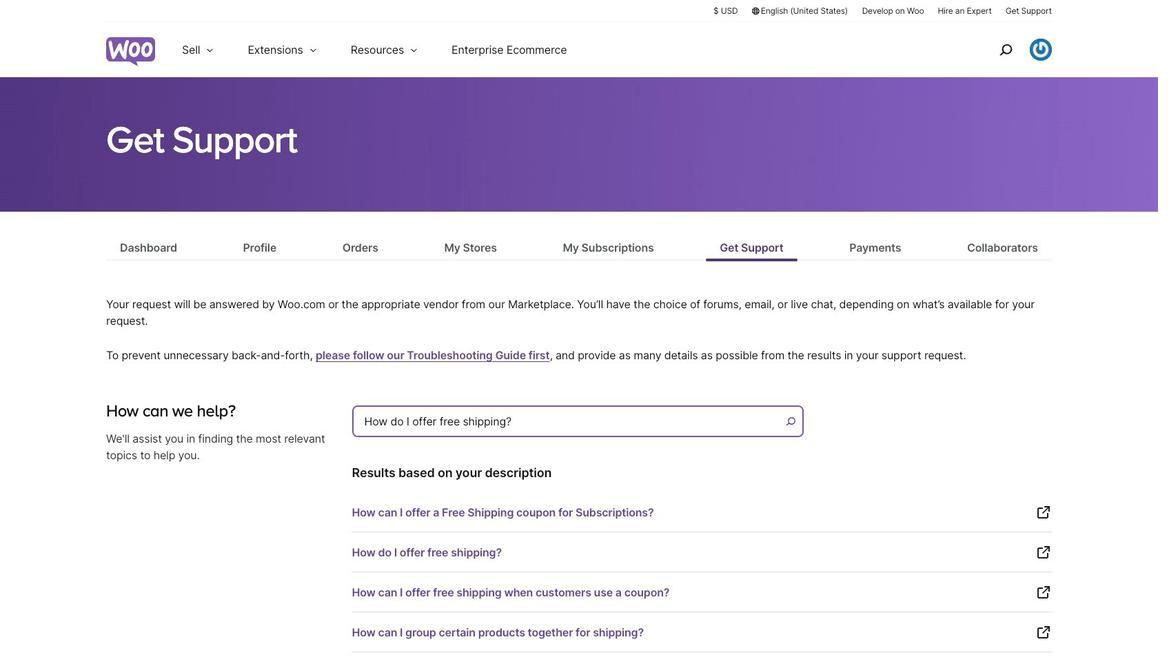 Task type: locate. For each thing, give the bounding box(es) containing it.
service navigation menu element
[[970, 27, 1052, 72]]

None search field
[[352, 402, 807, 445]]



Task type: describe. For each thing, give the bounding box(es) containing it.
open account menu image
[[1030, 39, 1052, 61]]

Describe your issue text field
[[352, 405, 804, 437]]

search image
[[995, 39, 1017, 61]]



Task type: vqa. For each thing, say whether or not it's contained in the screenshot.
'Open Account Menu' "IMAGE"
yes



